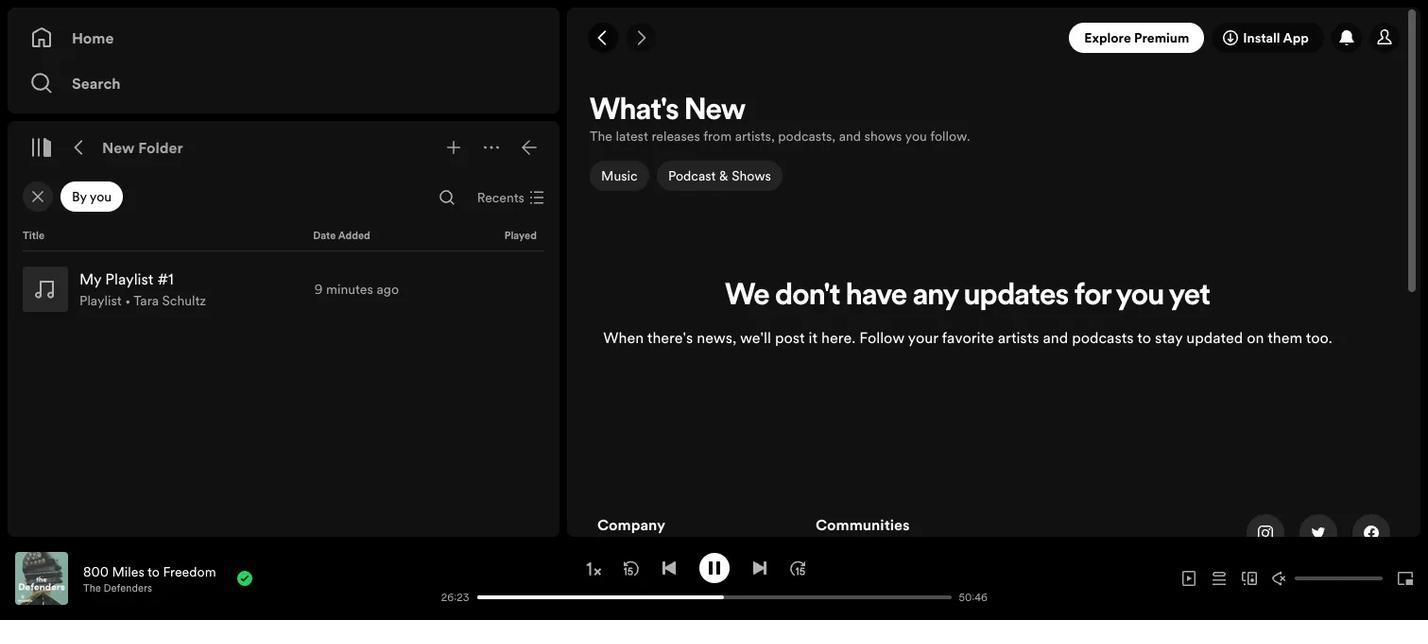 Task type: describe. For each thing, give the bounding box(es) containing it.
from
[[703, 127, 732, 146]]

don't
[[775, 282, 841, 312]]

podcast
[[668, 166, 716, 185]]

here.
[[821, 327, 856, 348]]

install app
[[1243, 28, 1309, 47]]

skip forward 15 seconds image
[[790, 560, 805, 575]]

freedom
[[163, 562, 216, 581]]

800
[[83, 562, 109, 581]]

them
[[1268, 327, 1303, 348]]

explore premium button
[[1069, 23, 1205, 53]]

defenders
[[104, 581, 152, 595]]

install app link
[[1212, 23, 1324, 53]]

we
[[725, 282, 770, 312]]

change speed image
[[584, 560, 603, 578]]

to inside i remember everything (feat. kacey musgraves) - song and lyrics by zach bryan, kacey musgraves | spotify element
[[1137, 327, 1151, 348]]

By you checkbox
[[60, 181, 123, 212]]

to inside 800 miles to freedom the defenders
[[147, 562, 160, 581]]

premium
[[1134, 28, 1189, 47]]

now playing view image
[[44, 561, 60, 576]]

home
[[72, 27, 114, 48]]

communities
[[816, 515, 910, 535]]

instagram image
[[1258, 526, 1273, 541]]

800 miles to freedom link
[[83, 562, 216, 581]]

go back image
[[596, 30, 611, 45]]

•
[[125, 291, 131, 310]]

install
[[1243, 28, 1280, 47]]

explore premium
[[1084, 28, 1189, 47]]

company
[[597, 515, 666, 535]]

follow
[[859, 327, 905, 348]]

search link
[[30, 64, 537, 102]]

miles
[[112, 562, 144, 581]]

podcasts
[[1072, 327, 1134, 348]]

go forward image
[[633, 30, 649, 45]]

home link
[[30, 19, 537, 57]]

you inside what's new the latest releases from artists, podcasts, and shows you follow.
[[905, 127, 927, 146]]

explore
[[1084, 28, 1131, 47]]

26:23
[[441, 590, 469, 604]]

played
[[505, 229, 537, 243]]

playlist
[[79, 291, 122, 310]]

volume off image
[[1272, 571, 1287, 586]]

what's
[[590, 96, 679, 127]]

updated
[[1187, 327, 1243, 348]]

new inside button
[[102, 137, 135, 158]]

previous image
[[661, 560, 676, 575]]

we don't have any updates for you yet
[[725, 282, 1211, 312]]

clear filters image
[[30, 189, 45, 204]]

1 vertical spatial and
[[1043, 327, 1068, 348]]

new folder button
[[98, 132, 187, 163]]

have
[[846, 282, 907, 312]]

any
[[913, 282, 959, 312]]

and inside what's new the latest releases from artists, podcasts, and shows you follow.
[[839, 127, 861, 146]]

there's
[[647, 327, 693, 348]]

artists,
[[735, 127, 775, 146]]

shows
[[865, 127, 902, 146]]

when there's news, we'll post it here. follow your favorite artists and podcasts to stay updated on them too.
[[603, 327, 1333, 348]]

too.
[[1306, 327, 1333, 348]]

what's new image
[[1339, 30, 1354, 45]]

&
[[719, 166, 728, 185]]

800 miles to freedom the defenders
[[83, 562, 216, 595]]



Task type: locate. For each thing, give the bounding box(es) containing it.
group containing playlist
[[15, 259, 552, 319]]

skip back 15 seconds image
[[623, 560, 639, 575]]

on
[[1247, 327, 1264, 348]]

now playing: 800 miles to freedom by the defenders footer
[[15, 552, 432, 605]]

updates
[[964, 282, 1069, 312]]

group inside main element
[[15, 259, 552, 319]]

0 vertical spatial new
[[685, 96, 746, 127]]

1 vertical spatial to
[[147, 562, 160, 581]]

new folder
[[102, 137, 183, 158]]

podcasts,
[[778, 127, 836, 146]]

0 vertical spatial the
[[590, 127, 612, 146]]

1 vertical spatial you
[[90, 187, 112, 206]]

group
[[15, 259, 552, 319]]

search
[[72, 73, 121, 94]]

music
[[601, 166, 638, 185]]

0 horizontal spatial new
[[102, 137, 135, 158]]

the left 'defenders'
[[83, 581, 101, 595]]

yet
[[1169, 282, 1211, 312]]

it
[[809, 327, 818, 348]]

connect to a device image
[[1242, 571, 1257, 586]]

you right shows
[[905, 127, 927, 146]]

date
[[313, 229, 336, 243]]

the left latest
[[590, 127, 612, 146]]

folder
[[138, 137, 183, 158]]

1 horizontal spatial to
[[1137, 327, 1151, 348]]

Podcast & Shows checkbox
[[657, 161, 782, 191]]

to right miles
[[147, 562, 160, 581]]

none search field inside main element
[[432, 182, 462, 213]]

the inside 800 miles to freedom the defenders
[[83, 581, 101, 595]]

title
[[23, 229, 45, 243]]

new up podcast & shows
[[685, 96, 746, 127]]

0 horizontal spatial to
[[147, 562, 160, 581]]

player controls element
[[249, 553, 997, 604]]

new inside what's new the latest releases from artists, podcasts, and shows you follow.
[[685, 96, 746, 127]]

to
[[1137, 327, 1151, 348], [147, 562, 160, 581]]

facebook image
[[1364, 526, 1379, 541]]

we'll
[[740, 327, 771, 348]]

the defenders link
[[83, 581, 152, 595]]

favorite
[[942, 327, 994, 348]]

by you
[[72, 187, 112, 206]]

1 vertical spatial new
[[102, 137, 135, 158]]

and left shows
[[839, 127, 861, 146]]

2 vertical spatial you
[[1116, 282, 1164, 312]]

Recents, List view field
[[462, 182, 556, 213]]

1 horizontal spatial you
[[905, 127, 927, 146]]

you inside checkbox
[[90, 187, 112, 206]]

50:46
[[959, 590, 988, 604]]

stay
[[1155, 327, 1183, 348]]

pause image
[[707, 560, 722, 575]]

app
[[1283, 28, 1309, 47]]

new
[[685, 96, 746, 127], [102, 137, 135, 158]]

2 horizontal spatial you
[[1116, 282, 1164, 312]]

Music checkbox
[[590, 161, 649, 191]]

your
[[908, 327, 938, 348]]

1 vertical spatial the
[[83, 581, 101, 595]]

schultz
[[162, 291, 206, 310]]

to left stay
[[1137, 327, 1151, 348]]

main element
[[8, 8, 560, 537]]

you right for
[[1116, 282, 1164, 312]]

and right artists
[[1043, 327, 1068, 348]]

top bar and user menu element
[[567, 8, 1421, 68]]

latest
[[616, 127, 648, 146]]

podcast & shows
[[668, 166, 771, 185]]

artists
[[998, 327, 1039, 348]]

releases
[[652, 127, 700, 146]]

when
[[603, 327, 644, 348]]

shows
[[731, 166, 771, 185]]

1 horizontal spatial new
[[685, 96, 746, 127]]

post
[[775, 327, 805, 348]]

the
[[590, 127, 612, 146], [83, 581, 101, 595]]

new left folder
[[102, 137, 135, 158]]

0 horizontal spatial and
[[839, 127, 861, 146]]

0 horizontal spatial you
[[90, 187, 112, 206]]

the inside what's new the latest releases from artists, podcasts, and shows you follow.
[[590, 127, 612, 146]]

date added
[[313, 229, 370, 243]]

twitter image
[[1311, 526, 1326, 541]]

1 horizontal spatial and
[[1043, 327, 1068, 348]]

and
[[839, 127, 861, 146], [1043, 327, 1068, 348]]

you right by
[[90, 187, 112, 206]]

0 horizontal spatial the
[[83, 581, 101, 595]]

follow.
[[930, 127, 970, 146]]

search in your library image
[[439, 190, 454, 205]]

0 vertical spatial and
[[839, 127, 861, 146]]

you
[[905, 127, 927, 146], [90, 187, 112, 206], [1116, 282, 1164, 312]]

added
[[338, 229, 370, 243]]

0 vertical spatial to
[[1137, 327, 1151, 348]]

for
[[1075, 282, 1111, 312]]

0 vertical spatial you
[[905, 127, 927, 146]]

news,
[[697, 327, 737, 348]]

None search field
[[432, 182, 462, 213]]

by
[[72, 187, 87, 206]]

recents
[[477, 188, 525, 207]]

what's new the latest releases from artists, podcasts, and shows you follow.
[[590, 96, 970, 146]]

i remember everything (feat. kacey musgraves) - song and lyrics by zach bryan, kacey musgraves | spotify element
[[567, 91, 1421, 620]]

next image
[[752, 560, 767, 575]]

playlist • tara schultz
[[79, 291, 206, 310]]

tara
[[134, 291, 159, 310]]

1 horizontal spatial the
[[590, 127, 612, 146]]



Task type: vqa. For each thing, say whether or not it's contained in the screenshot.
The Folder
yes



